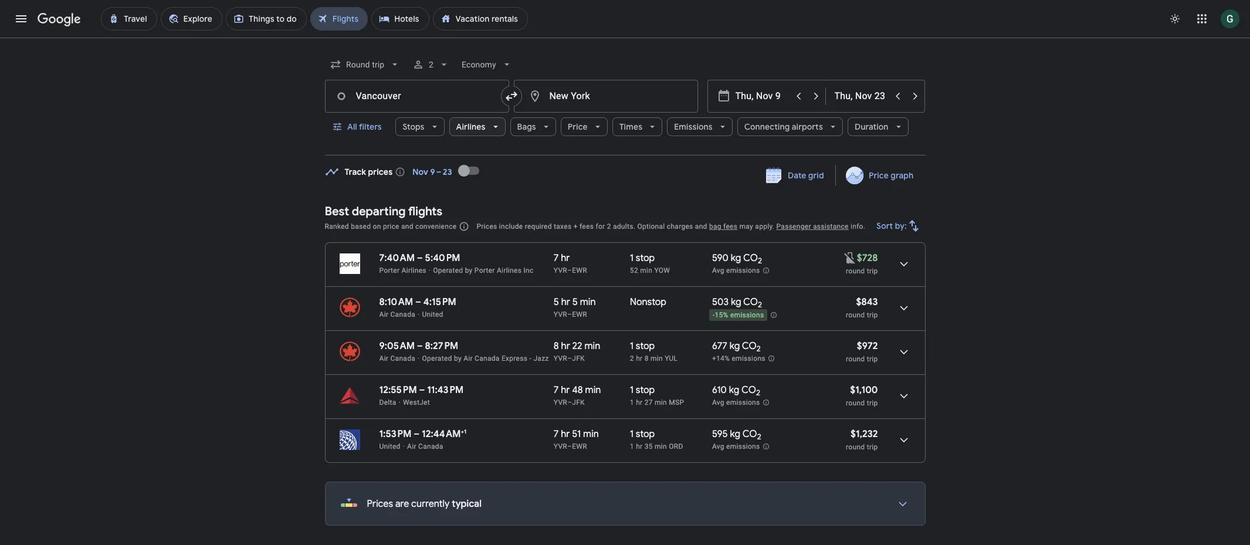 Task type: locate. For each thing, give the bounding box(es) containing it.
kg inside 610 kg co 2
[[729, 384, 740, 396]]

1 avg emissions from the top
[[712, 267, 760, 275]]

5
[[554, 296, 559, 308], [573, 296, 578, 308]]

operated
[[433, 266, 463, 275], [422, 354, 452, 363]]

12:55 pm
[[379, 384, 417, 396]]

co right 610
[[742, 384, 756, 396]]

co up +14% emissions
[[742, 340, 757, 352]]

emissions down 590 kg co 2 at the top right of page
[[726, 267, 760, 275]]

airlines left inc
[[497, 266, 522, 275]]

stop inside 1 stop 1 hr 35 min ord
[[636, 428, 655, 440]]

united
[[422, 310, 443, 319], [379, 442, 401, 451]]

503 kg co 2
[[712, 296, 762, 310]]

main menu image
[[14, 12, 28, 26]]

610 kg co 2
[[712, 384, 761, 398]]

hr left yul
[[636, 354, 643, 363]]

swap origin and destination. image
[[504, 89, 518, 103]]

min inside 7 hr 51 min yvr – ewr
[[583, 428, 599, 440]]

emissions down 595 kg co 2
[[726, 443, 760, 451]]

ewr for 51
[[572, 442, 587, 451]]

2 inside popup button
[[429, 60, 434, 69]]

stop inside 1 stop 1 hr 27 min msp
[[636, 384, 655, 396]]

0 vertical spatial jfk
[[572, 354, 585, 363]]

1 vertical spatial prices
[[367, 498, 393, 510]]

7 left 48
[[554, 384, 559, 396]]

min down 7 hr yvr – ewr
[[580, 296, 596, 308]]

airlines down leaves vancouver international airport at 7:40 am on thursday, november 9 and arrives at newark liberty international airport at 5:40 pm on thursday, november 9. 'element' at top left
[[402, 266, 426, 275]]

layover (1 of 1) is a 2 hr 8 min layover at montréal-pierre elliott trudeau international airport in montreal. element
[[630, 354, 706, 363]]

 image for 12:55 pm
[[399, 398, 401, 407]]

2 inside 595 kg co 2
[[757, 432, 761, 442]]

and left bag
[[695, 222, 707, 231]]

connecting airports button
[[737, 113, 843, 141]]

trip
[[867, 267, 878, 275], [867, 311, 878, 319], [867, 355, 878, 363], [867, 399, 878, 407], [867, 443, 878, 451]]

1 yvr from the top
[[554, 266, 567, 275]]

operated down 8:27 pm text box
[[422, 354, 452, 363]]

2 yvr from the top
[[554, 310, 567, 319]]

1 stop from the top
[[636, 252, 655, 264]]

united down 4:15 pm
[[422, 310, 443, 319]]

1 horizontal spatial +
[[574, 222, 578, 231]]

2 stop from the top
[[636, 340, 655, 352]]

1 horizontal spatial  image
[[429, 266, 431, 275]]

+ inside 1:53 pm – 12:44 am + 1
[[461, 428, 464, 435]]

0 vertical spatial +
[[574, 222, 578, 231]]

0 vertical spatial united
[[422, 310, 443, 319]]

jfk inside 7 hr 48 min yvr – jfk
[[572, 398, 585, 407]]

None text field
[[514, 80, 698, 113]]

jazz
[[534, 354, 549, 363]]

round inside $972 round trip
[[846, 355, 865, 363]]

airlines
[[456, 121, 486, 132], [402, 266, 426, 275], [497, 266, 522, 275]]

Arrival time: 11:43 PM. text field
[[427, 384, 464, 396]]

2 inside 1 stop 2 hr 8 min yul
[[630, 354, 634, 363]]

0 horizontal spatial porter
[[379, 266, 400, 275]]

round inside $1,100 round trip
[[846, 399, 865, 407]]

51
[[572, 428, 581, 440]]

trip down the $972 text field
[[867, 355, 878, 363]]

round down the $972 text field
[[846, 355, 865, 363]]

total duration 8 hr 22 min. element
[[554, 340, 630, 354]]

co for 610
[[742, 384, 756, 396]]

7:40 am – 5:40 pm
[[379, 252, 460, 264]]

best departing flights
[[325, 204, 442, 219]]

stop for 7 hr
[[636, 252, 655, 264]]

1 vertical spatial avg emissions
[[712, 399, 760, 407]]

None field
[[325, 54, 405, 75], [457, 54, 517, 75], [325, 54, 405, 75], [457, 54, 517, 75]]

595
[[712, 428, 728, 440]]

1 vertical spatial by
[[454, 354, 462, 363]]

1 1 stop flight. element from the top
[[630, 252, 655, 266]]

kg for 590
[[731, 252, 741, 264]]

price for price
[[568, 121, 588, 132]]

1
[[630, 252, 634, 264], [630, 340, 634, 352], [630, 384, 634, 396], [630, 398, 634, 407], [464, 428, 467, 435], [630, 428, 634, 440], [630, 442, 634, 451]]

0 horizontal spatial and
[[401, 222, 414, 231]]

12:44 am
[[422, 428, 461, 440]]

1 vertical spatial 7
[[554, 384, 559, 396]]

yvr inside 7 hr 51 min yvr – ewr
[[554, 442, 567, 451]]

0 horizontal spatial airlines
[[402, 266, 426, 275]]

ewr down total duration 5 hr 5 min. element at bottom
[[572, 310, 587, 319]]

hr inside 7 hr 51 min yvr – ewr
[[561, 428, 570, 440]]

co inside 503 kg co 2
[[743, 296, 758, 308]]

loading results progress bar
[[0, 38, 1250, 40]]

price inside popup button
[[568, 121, 588, 132]]

emissions down 677 kg co 2
[[732, 355, 766, 363]]

hr inside 1 stop 1 hr 27 min msp
[[636, 398, 643, 407]]

0 vertical spatial operated
[[433, 266, 463, 275]]

yvr right inc
[[554, 266, 567, 275]]

emissions
[[726, 267, 760, 275], [730, 311, 764, 319], [732, 355, 766, 363], [726, 399, 760, 407], [726, 443, 760, 451]]

min right 51
[[583, 428, 599, 440]]

ewr inside 7 hr 51 min yvr – ewr
[[572, 442, 587, 451]]

yvr for 8 hr 22 min
[[554, 354, 567, 363]]

air
[[379, 310, 389, 319], [379, 354, 389, 363], [464, 354, 473, 363], [407, 442, 416, 451]]

1 horizontal spatial and
[[695, 222, 707, 231]]

1 vertical spatial 8
[[645, 354, 649, 363]]

3 avg from the top
[[712, 443, 725, 451]]

leaves vancouver international airport at 7:40 am on thursday, november 9 and arrives at newark liberty international airport at 5:40 pm on thursday, november 9. element
[[379, 252, 460, 264]]

stop for 8 hr 22 min
[[636, 340, 655, 352]]

flight details. leaves vancouver international airport at 8:10 am on thursday, november 9 and arrives at newark liberty international airport at 4:15 pm on thursday, november 9. image
[[890, 294, 918, 322]]

prices right learn more about ranking icon
[[477, 222, 497, 231]]

trip inside $1,232 round trip
[[867, 443, 878, 451]]

– left 8:27 pm
[[417, 340, 423, 352]]

1 stop flight. element for 7 hr 51 min
[[630, 428, 655, 442]]

fees left for
[[580, 222, 594, 231]]

0 horizontal spatial fees
[[580, 222, 594, 231]]

total duration 7 hr. element
[[554, 252, 630, 266]]

price
[[383, 222, 399, 231]]

stop up layover (1 of 1) is a 2 hr 8 min layover at montréal-pierre elliott trudeau international airport in montreal. 'element'
[[636, 340, 655, 352]]

westjet
[[403, 398, 430, 407]]

1 stop flight. element down the nonstop flight. element
[[630, 340, 655, 354]]

 image right delta on the left bottom of the page
[[399, 398, 401, 407]]

0 vertical spatial avg emissions
[[712, 267, 760, 275]]

1100 US dollars text field
[[850, 384, 878, 396]]

prices for prices include required taxes + fees for 2 adults. optional charges and bag fees may apply. passenger assistance
[[477, 222, 497, 231]]

canada left express
[[475, 354, 500, 363]]

flight details. leaves vancouver international airport at 12:55 pm on thursday, november 9 and arrives at john f. kennedy international airport at 11:43 pm on thursday, november 9. image
[[890, 382, 918, 410]]

– down 'total duration 7 hr.' element
[[567, 266, 572, 275]]

price graph
[[869, 170, 914, 181]]

3 7 from the top
[[554, 428, 559, 440]]

co for 503
[[743, 296, 758, 308]]

8 inside 1 stop 2 hr 8 min yul
[[645, 354, 649, 363]]

min inside 1 stop 1 hr 27 min msp
[[655, 398, 667, 407]]

yvr down total duration 5 hr 5 min. element at bottom
[[554, 310, 567, 319]]

1 horizontal spatial -
[[713, 311, 715, 319]]

1 horizontal spatial prices
[[477, 222, 497, 231]]

best departing flights main content
[[325, 157, 926, 545]]

–
[[417, 252, 423, 264], [567, 266, 572, 275], [415, 296, 421, 308], [567, 310, 572, 319], [417, 340, 423, 352], [567, 354, 572, 363], [419, 384, 425, 396], [567, 398, 572, 407], [414, 428, 420, 440], [567, 442, 572, 451]]

are
[[395, 498, 409, 510]]

air canada down 1:53 pm – 12:44 am + 1
[[407, 442, 443, 451]]

– down total duration 8 hr 22 min. element
[[567, 354, 572, 363]]

convenience
[[415, 222, 457, 231]]

2
[[429, 60, 434, 69], [607, 222, 611, 231], [758, 256, 762, 266], [758, 300, 762, 310], [757, 344, 761, 354], [630, 354, 634, 363], [756, 388, 761, 398], [757, 432, 761, 442]]

0 vertical spatial price
[[568, 121, 588, 132]]

avg emissions
[[712, 267, 760, 275], [712, 399, 760, 407], [712, 443, 760, 451]]

5 round from the top
[[846, 443, 865, 451]]

co inside 595 kg co 2
[[743, 428, 757, 440]]

728 US dollars text field
[[857, 252, 878, 264]]

hr down 7 hr yvr – ewr
[[561, 296, 570, 308]]

flight details. leaves vancouver international airport at 1:53 pm on thursday, november 9 and arrives at newark liberty international airport at 12:44 am on friday, november 10. image
[[890, 426, 918, 454]]

8 left 22
[[554, 340, 559, 352]]

stop inside 1 stop 52 min yow
[[636, 252, 655, 264]]

0 horizontal spatial prices
[[367, 498, 393, 510]]

1 stop flight. element for 7 hr 48 min
[[630, 384, 655, 398]]

0 vertical spatial 7
[[554, 252, 559, 264]]

typical
[[452, 498, 482, 510]]

operated by air canada express - jazz
[[422, 354, 549, 363]]

1 vertical spatial avg
[[712, 399, 725, 407]]

- left the jazz
[[530, 354, 532, 363]]

7 hr 48 min yvr – jfk
[[554, 384, 601, 407]]

stop for 7 hr 51 min
[[636, 428, 655, 440]]

– down 51
[[567, 442, 572, 451]]

3 trip from the top
[[867, 355, 878, 363]]

round down "$1,232"
[[846, 443, 865, 451]]

– left arrival time: 4:15 pm. text field
[[415, 296, 421, 308]]

change appearance image
[[1161, 5, 1189, 33]]

1 vertical spatial united
[[379, 442, 401, 451]]

avg down 590
[[712, 267, 725, 275]]

3 round from the top
[[846, 355, 865, 363]]

$1,100
[[850, 384, 878, 396]]

ewr
[[572, 266, 587, 275], [572, 310, 587, 319], [572, 442, 587, 451]]

nov
[[413, 167, 428, 177]]

 image down 7:40 am – 5:40 pm
[[429, 266, 431, 275]]

operated by porter airlines inc
[[433, 266, 534, 275]]

round inside $1,232 round trip
[[846, 443, 865, 451]]

1 and from the left
[[401, 222, 414, 231]]

1 horizontal spatial 5
[[573, 296, 578, 308]]

2 avg from the top
[[712, 399, 725, 407]]

0 vertical spatial prices
[[477, 222, 497, 231]]

kg right 610
[[729, 384, 740, 396]]

5 yvr from the top
[[554, 442, 567, 451]]

7
[[554, 252, 559, 264], [554, 384, 559, 396], [554, 428, 559, 440]]

ewr down 51
[[572, 442, 587, 451]]

kg inside 503 kg co 2
[[731, 296, 741, 308]]

1 stop flight. element up 52
[[630, 252, 655, 266]]

avg emissions for 610
[[712, 399, 760, 407]]

 image
[[429, 266, 431, 275], [399, 398, 401, 407]]

yvr for 7 hr 51 min
[[554, 442, 567, 451]]

avg for 610
[[712, 399, 725, 407]]

min inside 8 hr 22 min yvr – jfk
[[585, 340, 600, 352]]

– inside 7 hr 48 min yvr – jfk
[[567, 398, 572, 407]]

bags
[[517, 121, 536, 132]]

ewr inside 5 hr 5 min yvr – ewr
[[572, 310, 587, 319]]

kg up +14% emissions
[[730, 340, 740, 352]]

hr inside 7 hr 48 min yvr – jfk
[[561, 384, 570, 396]]

price right bags popup button
[[568, 121, 588, 132]]

connecting
[[744, 121, 790, 132]]

2 jfk from the top
[[572, 398, 585, 407]]

1 vertical spatial +
[[461, 428, 464, 435]]

1 right 12:44 am
[[464, 428, 467, 435]]

1 vertical spatial jfk
[[572, 398, 585, 407]]

1 horizontal spatial fees
[[724, 222, 738, 231]]

2 round from the top
[[846, 311, 865, 319]]

+ down 11:43 pm
[[461, 428, 464, 435]]

avg emissions down 610 kg co 2
[[712, 399, 760, 407]]

min right 48
[[585, 384, 601, 396]]

nonstop flight. element
[[630, 296, 667, 310]]

None search field
[[325, 50, 926, 155]]

fees right bag
[[724, 222, 738, 231]]

1 trip from the top
[[867, 267, 878, 275]]

air canada down 9:05 am at left bottom
[[379, 354, 415, 363]]

3 stop from the top
[[636, 384, 655, 396]]

total duration 7 hr 51 min. element
[[554, 428, 630, 442]]

co inside 677 kg co 2
[[742, 340, 757, 352]]

trip inside $972 round trip
[[867, 355, 878, 363]]

– right "departure time: 1:53 pm." text field
[[414, 428, 420, 440]]

 image
[[403, 442, 405, 451]]

2 vertical spatial avg emissions
[[712, 443, 760, 451]]

1 horizontal spatial porter
[[475, 266, 495, 275]]

Arrival time: 5:40 PM. text field
[[425, 252, 460, 264]]

3 1 stop flight. element from the top
[[630, 384, 655, 398]]

7 hr yvr – ewr
[[554, 252, 587, 275]]

2 vertical spatial air canada
[[407, 442, 443, 451]]

1 inside 1 stop 52 min yow
[[630, 252, 634, 264]]

all filters
[[347, 121, 382, 132]]

kg inside 590 kg co 2
[[731, 252, 741, 264]]

yvr inside 7 hr 48 min yvr – jfk
[[554, 398, 567, 407]]

1 horizontal spatial airlines
[[456, 121, 486, 132]]

round for $1,232
[[846, 443, 865, 451]]

learn more about tracked prices image
[[395, 167, 406, 177]]

0 horizontal spatial +
[[461, 428, 464, 435]]

2 5 from the left
[[573, 296, 578, 308]]

1 jfk from the top
[[572, 354, 585, 363]]

hr left 27
[[636, 398, 643, 407]]

7 for 7 hr 48 min
[[554, 384, 559, 396]]

2 vertical spatial 7
[[554, 428, 559, 440]]

apply.
[[755, 222, 775, 231]]

round inside $843 round trip
[[846, 311, 865, 319]]

emissions for 595
[[726, 443, 760, 451]]

2 vertical spatial ewr
[[572, 442, 587, 451]]

4 round from the top
[[846, 399, 865, 407]]

None text field
[[325, 80, 509, 113]]

jfk
[[572, 354, 585, 363], [572, 398, 585, 407]]

2 avg emissions from the top
[[712, 399, 760, 407]]

1 horizontal spatial by
[[465, 266, 473, 275]]

- down the 503
[[713, 311, 715, 319]]

min right 52
[[640, 266, 653, 275]]

stop inside 1 stop 2 hr 8 min yul
[[636, 340, 655, 352]]

ewr inside 7 hr yvr – ewr
[[572, 266, 587, 275]]

0 horizontal spatial by
[[454, 354, 462, 363]]

total duration 7 hr 48 min. element
[[554, 384, 630, 398]]

round trip
[[846, 267, 878, 275]]

3 ewr from the top
[[572, 442, 587, 451]]

hr left 22
[[561, 340, 570, 352]]

avg down 610
[[712, 399, 725, 407]]

yvr right the jazz
[[554, 354, 567, 363]]

2 1 stop flight. element from the top
[[630, 340, 655, 354]]

1 horizontal spatial 8
[[645, 354, 649, 363]]

hr left 51
[[561, 428, 570, 440]]

kg for 677
[[730, 340, 740, 352]]

trip for $972
[[867, 355, 878, 363]]

leaves vancouver international airport at 8:10 am on thursday, november 9 and arrives at newark liberty international airport at 4:15 pm on thursday, november 9. element
[[379, 296, 456, 308]]

0 horizontal spatial 5
[[554, 296, 559, 308]]

layover (1 of 1) is a 52 min layover at ottawa macdonald-cartier international airport in ottawa. element
[[630, 266, 706, 275]]

date grid
[[788, 170, 824, 181]]

1 inside 1 stop 2 hr 8 min yul
[[630, 340, 634, 352]]

1 fees from the left
[[580, 222, 594, 231]]

+
[[574, 222, 578, 231], [461, 428, 464, 435]]

4 stop from the top
[[636, 428, 655, 440]]

express
[[502, 354, 528, 363]]

1 horizontal spatial united
[[422, 310, 443, 319]]

hr left 35
[[636, 442, 643, 451]]

min inside 1 stop 2 hr 8 min yul
[[651, 354, 663, 363]]

kg
[[731, 252, 741, 264], [731, 296, 741, 308], [730, 340, 740, 352], [729, 384, 740, 396], [730, 428, 741, 440]]

co right the '595'
[[743, 428, 757, 440]]

1 up 52
[[630, 252, 634, 264]]

503
[[712, 296, 729, 308]]

kg up -15% emissions
[[731, 296, 741, 308]]

yvr inside 8 hr 22 min yvr – jfk
[[554, 354, 567, 363]]

air down 9:05 am text box
[[379, 354, 389, 363]]

1 ewr from the top
[[572, 266, 587, 275]]

prices left are on the bottom left of the page
[[367, 498, 393, 510]]

sort by: button
[[872, 212, 926, 240]]

price inside button
[[869, 170, 889, 181]]

– inside 7 hr 51 min yvr – ewr
[[567, 442, 572, 451]]

fees
[[580, 222, 594, 231], [724, 222, 738, 231]]

round down this price for this flight doesn't include overhead bin access. if you need a carry-on bag, use the bags filter to update prices. image
[[846, 267, 865, 275]]

jfk down 48
[[572, 398, 585, 407]]

1 vertical spatial -
[[530, 354, 532, 363]]

1 horizontal spatial price
[[869, 170, 889, 181]]

0 vertical spatial ewr
[[572, 266, 587, 275]]

airlines right stops popup button
[[456, 121, 486, 132]]

9:05 am – 8:27 pm
[[379, 340, 458, 352]]

kg for 595
[[730, 428, 741, 440]]

airlines inside popup button
[[456, 121, 486, 132]]

1 vertical spatial air canada
[[379, 354, 415, 363]]

emissions for 677
[[732, 355, 766, 363]]

trip down $1,100
[[867, 399, 878, 407]]

1 stop flight. element up 27
[[630, 384, 655, 398]]

stop up 27
[[636, 384, 655, 396]]

1 left 27
[[630, 398, 634, 407]]

7 for 7 hr
[[554, 252, 559, 264]]

1 stop flight. element up 35
[[630, 428, 655, 442]]

jfk inside 8 hr 22 min yvr – jfk
[[572, 354, 585, 363]]

co inside 590 kg co 2
[[743, 252, 758, 264]]

Arrival time: 8:27 PM. text field
[[425, 340, 458, 352]]

0 horizontal spatial price
[[568, 121, 588, 132]]

airlines button
[[449, 113, 506, 141]]

min
[[640, 266, 653, 275], [580, 296, 596, 308], [585, 340, 600, 352], [651, 354, 663, 363], [585, 384, 601, 396], [655, 398, 667, 407], [583, 428, 599, 440], [655, 442, 667, 451]]

1 vertical spatial  image
[[399, 398, 401, 407]]

hr inside 1 stop 2 hr 8 min yul
[[636, 354, 643, 363]]

air canada for 9:05 am
[[379, 354, 415, 363]]

all
[[347, 121, 357, 132]]

jfk down 22
[[572, 354, 585, 363]]

– down 48
[[567, 398, 572, 407]]

1 5 from the left
[[554, 296, 559, 308]]

for
[[596, 222, 605, 231]]

co for 595
[[743, 428, 757, 440]]

843 US dollars text field
[[856, 296, 878, 308]]

trip down $843
[[867, 311, 878, 319]]

2 trip from the top
[[867, 311, 878, 319]]

8 left yul
[[645, 354, 649, 363]]

8 hr 22 min yvr – jfk
[[554, 340, 600, 363]]

round down $843
[[846, 311, 865, 319]]

united down "departure time: 1:53 pm." text field
[[379, 442, 401, 451]]

trip inside $1,100 round trip
[[867, 399, 878, 407]]

trip inside $843 round trip
[[867, 311, 878, 319]]

1 vertical spatial ewr
[[572, 310, 587, 319]]

7 inside 7 hr 51 min yvr – ewr
[[554, 428, 559, 440]]

avg down the '595'
[[712, 443, 725, 451]]

– up westjet
[[419, 384, 425, 396]]

7 inside 7 hr 48 min yvr – jfk
[[554, 384, 559, 396]]

porter down the "7:40 am" text field
[[379, 266, 400, 275]]

may
[[740, 222, 753, 231]]

co inside 610 kg co 2
[[742, 384, 756, 396]]

bag
[[709, 222, 722, 231]]

7 left 51
[[554, 428, 559, 440]]

0 horizontal spatial  image
[[399, 398, 401, 407]]

taxes
[[554, 222, 572, 231]]

trip down "$728"
[[867, 267, 878, 275]]

5:40 pm
[[425, 252, 460, 264]]

air down 8:10 am
[[379, 310, 389, 319]]

co
[[743, 252, 758, 264], [743, 296, 758, 308], [742, 340, 757, 352], [742, 384, 756, 396], [743, 428, 757, 440]]

4 1 stop flight. element from the top
[[630, 428, 655, 442]]

7 down taxes
[[554, 252, 559, 264]]

min right 27
[[655, 398, 667, 407]]

and
[[401, 222, 414, 231], [695, 222, 707, 231]]

0 vertical spatial air canada
[[379, 310, 415, 319]]

1 avg from the top
[[712, 267, 725, 275]]

1 stop 1 hr 27 min msp
[[630, 384, 684, 407]]

avg emissions for 590
[[712, 267, 760, 275]]

2 vertical spatial avg
[[712, 443, 725, 451]]

0 vertical spatial by
[[465, 266, 473, 275]]

1:53 pm – 12:44 am + 1
[[379, 428, 467, 440]]

2 7 from the top
[[554, 384, 559, 396]]

prices are currently typical
[[367, 498, 482, 510]]

0 vertical spatial 8
[[554, 340, 559, 352]]

flights
[[408, 204, 442, 219]]

hr inside 5 hr 5 min yvr – ewr
[[561, 296, 570, 308]]

0 vertical spatial  image
[[429, 266, 431, 275]]

stop up 52
[[636, 252, 655, 264]]

co right 590
[[743, 252, 758, 264]]

porter
[[379, 266, 400, 275], [475, 266, 495, 275]]

3 avg emissions from the top
[[712, 443, 760, 451]]

1 stop flight. element
[[630, 252, 655, 266], [630, 340, 655, 354], [630, 384, 655, 398], [630, 428, 655, 442]]

5 trip from the top
[[867, 443, 878, 451]]

2 ewr from the top
[[572, 310, 587, 319]]

– inside 5 hr 5 min yvr – ewr
[[567, 310, 572, 319]]

kg inside 595 kg co 2
[[730, 428, 741, 440]]

0 vertical spatial avg
[[712, 267, 725, 275]]

4 trip from the top
[[867, 399, 878, 407]]

7:40 am
[[379, 252, 415, 264]]

Departure text field
[[736, 80, 789, 112]]

canada down 8:10 am
[[390, 310, 415, 319]]

trip for $1,232
[[867, 443, 878, 451]]

0 horizontal spatial 8
[[554, 340, 559, 352]]

1 vertical spatial operated
[[422, 354, 452, 363]]

kg right the '595'
[[730, 428, 741, 440]]

this price for this flight doesn't include overhead bin access. if you need a carry-on bag, use the bags filter to update prices. image
[[843, 251, 857, 265]]

avg emissions down 590 kg co 2 at the top right of page
[[712, 267, 760, 275]]

yvr inside 5 hr 5 min yvr – ewr
[[554, 310, 567, 319]]

4 yvr from the top
[[554, 398, 567, 407]]

1 7 from the top
[[554, 252, 559, 264]]

filters
[[359, 121, 382, 132]]

1 vertical spatial price
[[869, 170, 889, 181]]

assistance
[[813, 222, 849, 231]]

operated down the 5:40 pm text field
[[433, 266, 463, 275]]

3 yvr from the top
[[554, 354, 567, 363]]

kg inside 677 kg co 2
[[730, 340, 740, 352]]

stop
[[636, 252, 655, 264], [636, 340, 655, 352], [636, 384, 655, 396], [636, 428, 655, 440]]

7 inside 7 hr yvr – ewr
[[554, 252, 559, 264]]

min right 35
[[655, 442, 667, 451]]

hr left 48
[[561, 384, 570, 396]]

0 horizontal spatial united
[[379, 442, 401, 451]]

0 vertical spatial -
[[713, 311, 715, 319]]

air canada down 8:10 am
[[379, 310, 415, 319]]



Task type: vqa. For each thing, say whether or not it's contained in the screenshot.
3rd EWR from the bottom of the Best departing flights main content
yes



Task type: describe. For each thing, give the bounding box(es) containing it.
$972
[[857, 340, 878, 352]]

1232 US dollars text field
[[851, 428, 878, 440]]

departing
[[352, 204, 406, 219]]

operated for operated by air canada express - jazz
[[422, 354, 452, 363]]

all filters button
[[325, 113, 391, 141]]

porter airlines
[[379, 266, 426, 275]]

22
[[572, 340, 582, 352]]

$728
[[857, 252, 878, 264]]

– inside 8 hr 22 min yvr – jfk
[[567, 354, 572, 363]]

Departure time: 12:55 PM. text field
[[379, 384, 417, 396]]

price for price graph
[[869, 170, 889, 181]]

1 inside 1:53 pm – 12:44 am + 1
[[464, 428, 467, 435]]

610
[[712, 384, 727, 396]]

yvr for 7 hr 48 min
[[554, 398, 567, 407]]

2 button
[[408, 50, 455, 79]]

hr inside 1 stop 1 hr 35 min ord
[[636, 442, 643, 451]]

air up 11:43 pm
[[464, 354, 473, 363]]

stops
[[403, 121, 425, 132]]

12:55 pm – 11:43 pm
[[379, 384, 464, 396]]

15%
[[715, 311, 729, 319]]

emissions
[[674, 121, 713, 132]]

emissions button
[[667, 113, 733, 141]]

trip for $1,100
[[867, 399, 878, 407]]

7 for 7 hr 51 min
[[554, 428, 559, 440]]

leaves vancouver international airport at 9:05 am on thursday, november 9 and arrives at john f. kennedy international airport at 8:27 pm on thursday, november 9. element
[[379, 340, 458, 352]]

price button
[[561, 113, 608, 141]]

flight details. leaves vancouver international airport at 9:05 am on thursday, november 9 and arrives at john f. kennedy international airport at 8:27 pm on thursday, november 9. image
[[890, 338, 918, 366]]

– inside 1:53 pm – 12:44 am + 1
[[414, 428, 420, 440]]

emissions for 590
[[726, 267, 760, 275]]

learn more about ranking image
[[459, 221, 470, 232]]

2 horizontal spatial airlines
[[497, 266, 522, 275]]

adults.
[[613, 222, 636, 231]]

27
[[645, 398, 653, 407]]

0 horizontal spatial -
[[530, 354, 532, 363]]

1 up layover (1 of 1) is a 1 hr 27 min layover at minneapolis–saint paul international airport in minneapolis. element
[[630, 384, 634, 396]]

ord
[[669, 442, 683, 451]]

emissions for 610
[[726, 399, 760, 407]]

1 stop flight. element for 8 hr 22 min
[[630, 340, 655, 354]]

currently
[[411, 498, 450, 510]]

operated for operated by porter airlines inc
[[433, 266, 463, 275]]

8:10 am
[[379, 296, 413, 308]]

more details image
[[889, 490, 917, 518]]

layover (1 of 1) is a 1 hr 35 min layover at o'hare international airport in chicago. element
[[630, 442, 706, 451]]

flight details. leaves vancouver international airport at 7:40 am on thursday, november 9 and arrives at newark liberty international airport at 5:40 pm on thursday, november 9. image
[[890, 250, 918, 278]]

emissions down 503 kg co 2 on the bottom of page
[[730, 311, 764, 319]]

7 hr 51 min yvr – ewr
[[554, 428, 599, 451]]

1 stop 2 hr 8 min yul
[[630, 340, 678, 363]]

min inside 7 hr 48 min yvr – jfk
[[585, 384, 601, 396]]

2 inside 610 kg co 2
[[756, 388, 761, 398]]

677
[[712, 340, 728, 352]]

52
[[630, 266, 638, 275]]

avg emissions for 595
[[712, 443, 760, 451]]

yvr for 5 hr 5 min
[[554, 310, 567, 319]]

kg for 503
[[731, 296, 741, 308]]

yow
[[655, 266, 670, 275]]

grid
[[808, 170, 824, 181]]

graph
[[891, 170, 914, 181]]

round for $1,100
[[846, 399, 865, 407]]

 image for 7:40 am
[[429, 266, 431, 275]]

min inside 1 stop 52 min yow
[[640, 266, 653, 275]]

stop for 7 hr 48 min
[[636, 384, 655, 396]]

inc
[[524, 266, 534, 275]]

590
[[712, 252, 729, 264]]

Departure time: 7:40 AM. text field
[[379, 252, 415, 264]]

none search field containing all filters
[[325, 50, 926, 155]]

$1,232
[[851, 428, 878, 440]]

date grid button
[[757, 165, 833, 186]]

2 inside 503 kg co 2
[[758, 300, 762, 310]]

– inside 7 hr yvr – ewr
[[567, 266, 572, 275]]

min inside 1 stop 1 hr 35 min ord
[[655, 442, 667, 451]]

by:
[[895, 221, 907, 231]]

2 porter from the left
[[475, 266, 495, 275]]

total duration 5 hr 5 min. element
[[554, 296, 630, 310]]

$843
[[856, 296, 878, 308]]

times button
[[612, 113, 663, 141]]

Departure time: 9:05 AM. text field
[[379, 340, 415, 352]]

optional
[[637, 222, 665, 231]]

4:15 pm
[[424, 296, 456, 308]]

1:53 pm
[[379, 428, 412, 440]]

8 inside 8 hr 22 min yvr – jfk
[[554, 340, 559, 352]]

delta
[[379, 398, 396, 407]]

hr inside 8 hr 22 min yvr – jfk
[[561, 340, 570, 352]]

bags button
[[510, 113, 556, 141]]

connecting airports
[[744, 121, 823, 132]]

ranked
[[325, 222, 349, 231]]

sort by:
[[876, 221, 907, 231]]

11:43 pm
[[427, 384, 464, 396]]

yvr inside 7 hr yvr – ewr
[[554, 266, 567, 275]]

airports
[[792, 121, 823, 132]]

times
[[619, 121, 643, 132]]

round for $843
[[846, 311, 865, 319]]

$1,232 round trip
[[846, 428, 878, 451]]

Departure time: 8:10 AM. text field
[[379, 296, 413, 308]]

include
[[499, 222, 523, 231]]

$843 round trip
[[846, 296, 878, 319]]

1 stop 52 min yow
[[630, 252, 670, 275]]

jfk for 22
[[572, 354, 585, 363]]

on
[[373, 222, 381, 231]]

price graph button
[[839, 165, 923, 186]]

$1,100 round trip
[[846, 384, 878, 407]]

find the best price region
[[325, 157, 926, 195]]

leaves vancouver international airport at 12:55 pm on thursday, november 9 and arrives at john f. kennedy international airport at 11:43 pm on thursday, november 9. element
[[379, 384, 464, 396]]

2 and from the left
[[695, 222, 707, 231]]

9:05 am
[[379, 340, 415, 352]]

prices for prices are currently typical
[[367, 498, 393, 510]]

avg for 595
[[712, 443, 725, 451]]

1 left 35
[[630, 442, 634, 451]]

passenger
[[777, 222, 811, 231]]

kg for 610
[[729, 384, 740, 396]]

trip for $843
[[867, 311, 878, 319]]

595 kg co 2
[[712, 428, 761, 442]]

air canada for 8:10 am
[[379, 310, 415, 319]]

min inside 5 hr 5 min yvr – ewr
[[580, 296, 596, 308]]

+14% emissions
[[712, 355, 766, 363]]

round for $972
[[846, 355, 865, 363]]

590 kg co 2
[[712, 252, 762, 266]]

Departure time: 1:53 PM. text field
[[379, 428, 412, 440]]

8:27 pm
[[425, 340, 458, 352]]

by for air
[[454, 354, 462, 363]]

2 inside 677 kg co 2
[[757, 344, 761, 354]]

by for porter
[[465, 266, 473, 275]]

based
[[351, 222, 371, 231]]

hr inside 7 hr yvr – ewr
[[561, 252, 570, 264]]

1 porter from the left
[[379, 266, 400, 275]]

Return text field
[[835, 80, 889, 112]]

layover (1 of 1) is a 1 hr 27 min layover at minneapolis–saint paul international airport in minneapolis. element
[[630, 398, 706, 407]]

2 inside 590 kg co 2
[[758, 256, 762, 266]]

best
[[325, 204, 349, 219]]

677 kg co 2
[[712, 340, 761, 354]]

track
[[345, 167, 366, 177]]

972 US dollars text field
[[857, 340, 878, 352]]

ranked based on price and convenience
[[325, 222, 457, 231]]

2 fees from the left
[[724, 222, 738, 231]]

Arrival time: 4:15 PM. text field
[[424, 296, 456, 308]]

+14%
[[712, 355, 730, 363]]

leaves vancouver international airport at 1:53 pm on thursday, november 9 and arrives at newark liberty international airport at 12:44 am on friday, november 10. element
[[379, 428, 467, 440]]

canada down 9:05 am at left bottom
[[390, 354, 415, 363]]

1 up layover (1 of 1) is a 1 hr 35 min layover at o'hare international airport in chicago. element
[[630, 428, 634, 440]]

sort
[[876, 221, 893, 231]]

co for 677
[[742, 340, 757, 352]]

track prices
[[345, 167, 393, 177]]

canada down 1:53 pm – 12:44 am + 1
[[418, 442, 443, 451]]

ewr for 5
[[572, 310, 587, 319]]

nonstop
[[630, 296, 667, 308]]

1 stop flight. element for 7 hr
[[630, 252, 655, 266]]

msp
[[669, 398, 684, 407]]

air down 1:53 pm – 12:44 am + 1
[[407, 442, 416, 451]]

co for 590
[[743, 252, 758, 264]]

5 hr 5 min yvr – ewr
[[554, 296, 596, 319]]

jfk for 48
[[572, 398, 585, 407]]

prices
[[368, 167, 393, 177]]

bag fees button
[[709, 222, 738, 231]]

– up the "porter airlines"
[[417, 252, 423, 264]]

avg for 590
[[712, 267, 725, 275]]

48
[[572, 384, 583, 396]]

Arrival time: 12:44 AM on  Friday, November 10. text field
[[422, 428, 467, 440]]

1 round from the top
[[846, 267, 865, 275]]



